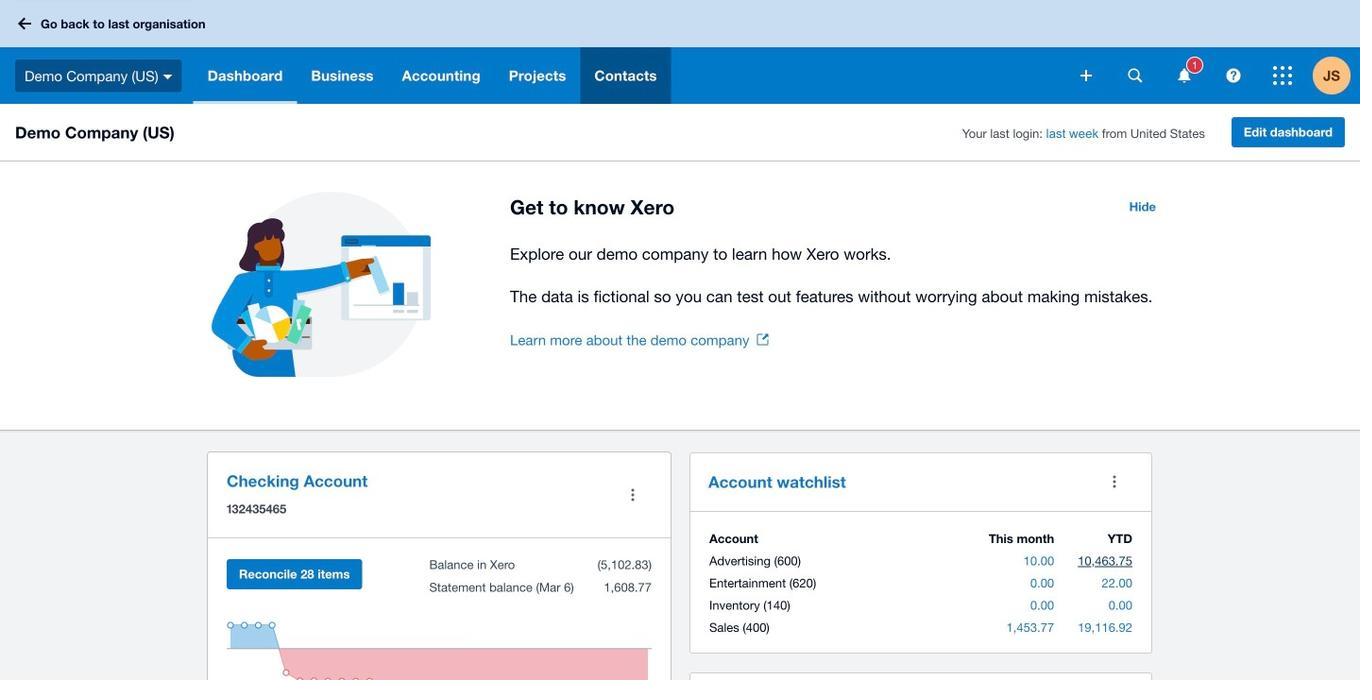 Task type: vqa. For each thing, say whether or not it's contained in the screenshot.
'Nov 15 – 21'
no



Task type: describe. For each thing, give the bounding box(es) containing it.
manage menu toggle image
[[614, 476, 652, 514]]



Task type: locate. For each thing, give the bounding box(es) containing it.
0 horizontal spatial svg image
[[1227, 68, 1241, 83]]

1 horizontal spatial svg image
[[1273, 66, 1292, 85]]

svg image
[[1273, 66, 1292, 85], [1227, 68, 1241, 83]]

intro banner body element
[[510, 241, 1168, 310]]

banner
[[0, 0, 1360, 104]]

svg image
[[18, 17, 31, 30], [1128, 68, 1143, 83], [1179, 68, 1191, 83], [1081, 70, 1092, 81], [163, 74, 173, 79]]



